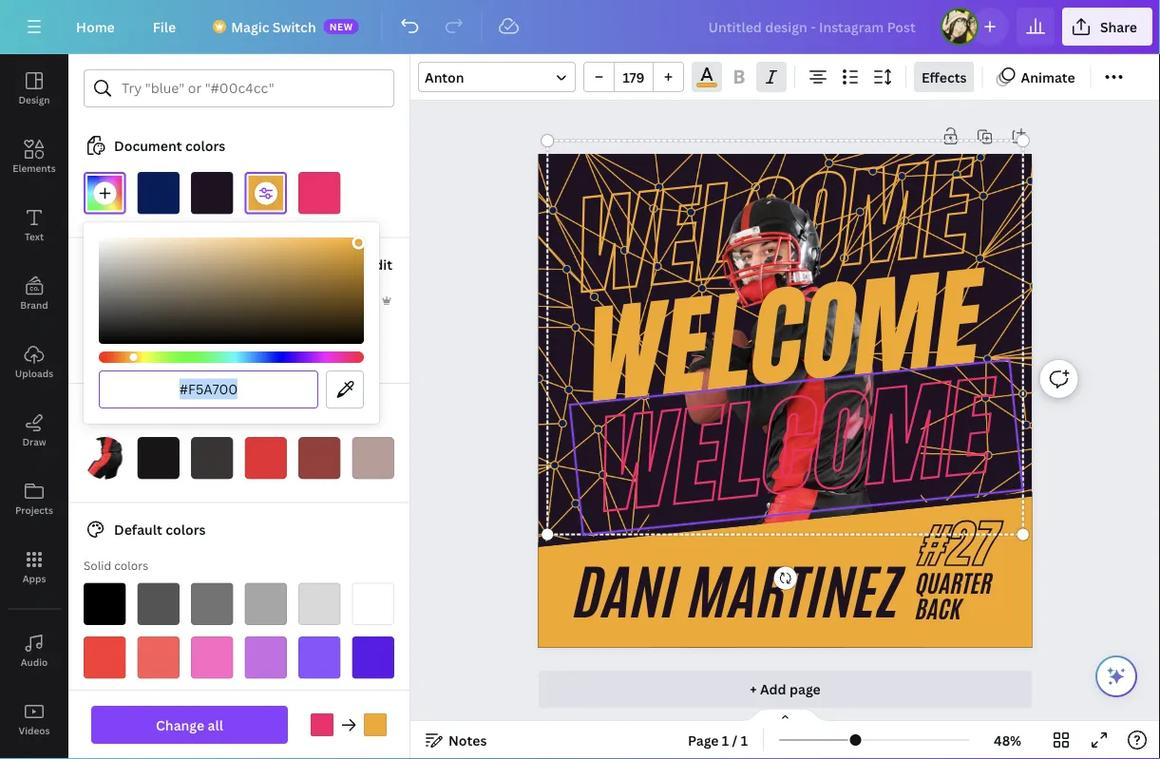Task type: describe. For each thing, give the bounding box(es) containing it.
photo colors
[[114, 402, 197, 420]]

photo
[[114, 402, 153, 420]]

anton button
[[418, 62, 576, 92]]

lime #c1ff72 image
[[191, 744, 233, 759]]

white #ffffff image
[[352, 583, 394, 625]]

aqua blue #0cc0df image
[[137, 690, 180, 733]]

#ffffff image
[[245, 318, 287, 360]]

color
[[84, 293, 114, 308]]

martinez
[[690, 551, 902, 636]]

page
[[790, 680, 821, 699]]

text button
[[0, 191, 68, 259]]

dani
[[576, 551, 680, 636]]

magic switch
[[231, 18, 316, 36]]

side panel tab list
[[0, 54, 68, 754]]

+ add page button
[[539, 670, 1032, 708]]

draw button
[[0, 396, 68, 465]]

abstract lines background  geometric technology image
[[530, 86, 1041, 596]]

projects
[[15, 504, 53, 517]]

gray #a6a6a6 image
[[245, 583, 287, 625]]

colors for default colors
[[166, 521, 206, 539]]

colors for photo colors
[[156, 402, 197, 420]]

main menu bar
[[0, 0, 1160, 54]]

videos button
[[0, 685, 68, 754]]

projects button
[[0, 465, 68, 533]]

#166bb5 image
[[137, 318, 180, 360]]

change
[[156, 716, 204, 734]]

Try "blue" or "#00c4cc" search field
[[122, 70, 382, 106]]

draw
[[22, 435, 46, 448]]

peach #ffbd59 image
[[298, 744, 341, 759]]

elements
[[13, 162, 56, 174]]

elements button
[[0, 123, 68, 191]]

lime #c1ff72 image
[[191, 744, 233, 759]]

uploads button
[[0, 328, 68, 396]]

dark turquoise #0097b2 image
[[84, 690, 126, 733]]

#181616 image
[[137, 437, 180, 479]]

default colors
[[114, 521, 206, 539]]

dani martinez
[[576, 551, 902, 636]]

edit button
[[365, 246, 394, 284]]

canva assistant image
[[1105, 665, 1128, 688]]

colors for document colors
[[185, 136, 225, 154]]

solid
[[84, 558, 111, 574]]

animate button
[[991, 62, 1083, 92]]

+
[[750, 680, 757, 699]]

design
[[18, 93, 50, 106]]

48% button
[[977, 725, 1039, 756]]

add
[[760, 680, 787, 699]]

text
[[25, 230, 44, 243]]

#27
[[921, 507, 1000, 583]]

– – number field
[[621, 68, 647, 86]]

#ffffff image
[[245, 318, 287, 360]]

solid colors
[[84, 558, 148, 574]]

colors for solid colors
[[114, 558, 148, 574]]

change all button
[[91, 706, 288, 744]]

anton
[[425, 68, 464, 86]]

edit
[[366, 256, 392, 274]]

royal blue #5271ff image
[[298, 690, 341, 733]]

black #000000 image
[[84, 583, 126, 625]]

elcome
[[668, 348, 1002, 539]]



Task type: locate. For each thing, give the bounding box(es) containing it.
1 left /
[[722, 731, 729, 749]]

magenta #cb6ce6 image
[[245, 637, 287, 679]]

change all
[[156, 716, 223, 734]]

#4890cd image
[[84, 318, 126, 360], [84, 318, 126, 360]]

home
[[76, 18, 115, 36]]

violet #5e17eb image
[[352, 637, 394, 679], [352, 637, 394, 679]]

brand
[[20, 298, 48, 311]]

colors right default
[[166, 521, 206, 539]]

none text field containing w
[[569, 348, 1024, 547]]

design button
[[0, 54, 68, 123]]

dark turquoise #0097b2 image
[[84, 690, 126, 733]]

#166bb5 image
[[137, 318, 180, 360]]

gray #737373 image
[[191, 583, 233, 625], [191, 583, 233, 625]]

bright red #ff3131 image
[[84, 637, 126, 679], [84, 637, 126, 679]]

light blue #38b6ff image
[[245, 690, 287, 733], [245, 690, 287, 733]]

/
[[732, 731, 738, 749]]

quarter
[[917, 566, 993, 601]]

1 vertical spatial #f5a700 image
[[245, 172, 287, 214]]

apps button
[[0, 533, 68, 602]]

w
[[591, 380, 685, 547]]

cobalt blue #004aad image
[[352, 690, 394, 733], [352, 690, 394, 733]]

colors right solid
[[114, 558, 148, 574]]

page 1 / 1
[[688, 731, 748, 749]]

peach #ffbd59 image
[[298, 744, 341, 759]]

color palette
[[84, 293, 156, 308]]

#1f1122 image
[[191, 172, 233, 214], [191, 172, 233, 214]]

#ed212f image
[[245, 437, 287, 479], [245, 437, 287, 479]]

#75c6ef image
[[191, 318, 233, 360]]

Design title text field
[[693, 8, 933, 46]]

#010101 image
[[298, 318, 341, 360], [298, 318, 341, 360]]

Hex color code text field
[[111, 372, 306, 408]]

audio
[[21, 656, 48, 669]]

+ add page
[[750, 680, 821, 699]]

#f5a700 image
[[697, 83, 717, 87], [245, 172, 287, 214], [364, 714, 387, 737], [364, 714, 387, 737]]

yellow #ffde59 image
[[245, 744, 287, 759]]

add a new color image
[[84, 172, 126, 214]]

document
[[114, 136, 182, 154]]

effects button
[[914, 62, 975, 92]]

0 horizontal spatial 1
[[722, 731, 729, 749]]

yellow #ffde59 image
[[245, 744, 287, 759]]

48%
[[994, 731, 1022, 749]]

orange #ff914d image
[[352, 744, 394, 759], [352, 744, 394, 759]]

animate
[[1021, 68, 1075, 86]]

default
[[114, 521, 162, 539]]

green #00bf63 image
[[84, 744, 126, 759], [84, 744, 126, 759]]

welcome
[[569, 128, 980, 328], [580, 238, 991, 437]]

1
[[722, 731, 729, 749], [741, 731, 748, 749]]

file button
[[138, 8, 191, 46]]

page
[[688, 731, 719, 749]]

#75c6ef image
[[191, 318, 233, 360]]

1 horizontal spatial 1
[[741, 731, 748, 749]]

champsraise button
[[76, 253, 216, 276]]

#9d3a39 image
[[298, 437, 341, 479], [298, 437, 341, 479]]

champsraise
[[114, 256, 201, 274]]

uploads
[[15, 367, 53, 380]]

#ba9c98 image
[[352, 437, 394, 479], [352, 437, 394, 479]]

colors
[[185, 136, 225, 154], [156, 402, 197, 420], [166, 521, 206, 539], [114, 558, 148, 574]]

switch
[[273, 18, 316, 36]]

show pages image
[[740, 708, 831, 723]]

grass green #7ed957 image
[[137, 744, 180, 759], [137, 744, 180, 759]]

0 vertical spatial #f5a700 image
[[697, 83, 717, 87]]

#011d5b image
[[137, 172, 180, 214], [137, 172, 180, 214]]

pink #ff66c4 image
[[191, 637, 233, 679], [191, 637, 233, 679]]

turquoise blue #5ce1e6 image
[[191, 690, 233, 733], [191, 690, 233, 733]]

#f5a700 image
[[697, 83, 717, 87], [245, 172, 287, 214]]

royal blue #5271ff image
[[298, 690, 341, 733]]

apps
[[22, 572, 46, 585]]

white #ffffff image
[[352, 583, 394, 625]]

palette
[[117, 293, 156, 308]]

magic
[[231, 18, 269, 36]]

#393535 image
[[191, 437, 233, 479], [191, 437, 233, 479]]

light gray #d9d9d9 image
[[298, 583, 341, 625], [298, 583, 341, 625]]

share button
[[1062, 8, 1153, 46]]

back
[[917, 592, 962, 627]]

quarter back
[[917, 566, 993, 627]]

1 1 from the left
[[722, 731, 729, 749]]

black #000000 image
[[84, 583, 126, 625]]

document colors
[[114, 136, 225, 154]]

brand button
[[0, 259, 68, 328]]

colors right document
[[185, 136, 225, 154]]

notes
[[449, 731, 487, 749]]

#fd0069 image
[[311, 714, 334, 737]]

None text field
[[569, 348, 1024, 547]]

gray #a6a6a6 image
[[245, 583, 287, 625]]

0 horizontal spatial #f5a700 image
[[245, 172, 287, 214]]

all
[[208, 716, 223, 734]]

videos
[[19, 724, 50, 737]]

audio button
[[0, 617, 68, 685]]

file
[[153, 18, 176, 36]]

new
[[329, 20, 353, 33]]

1 horizontal spatial #f5a700 image
[[697, 83, 717, 87]]

aqua blue #0cc0df image
[[137, 690, 180, 733]]

coral red #ff5757 image
[[137, 637, 180, 679], [137, 637, 180, 679]]

#181616 image
[[137, 437, 180, 479]]

1 right /
[[741, 731, 748, 749]]

#fd0069 image
[[298, 172, 341, 214], [298, 172, 341, 214], [311, 714, 334, 737]]

notes button
[[418, 725, 495, 756]]

magenta #cb6ce6 image
[[245, 637, 287, 679]]

dark gray #545454 image
[[137, 583, 180, 625], [137, 583, 180, 625]]

home link
[[61, 8, 130, 46]]

effects
[[922, 68, 967, 86]]

purple #8c52ff image
[[298, 637, 341, 679], [298, 637, 341, 679]]

2 1 from the left
[[741, 731, 748, 749]]

group
[[583, 62, 684, 92]]

share
[[1100, 18, 1138, 36]]

colors right photo
[[156, 402, 197, 420]]



Task type: vqa. For each thing, say whether or not it's contained in the screenshot.
'document colors' at the left of the page
yes



